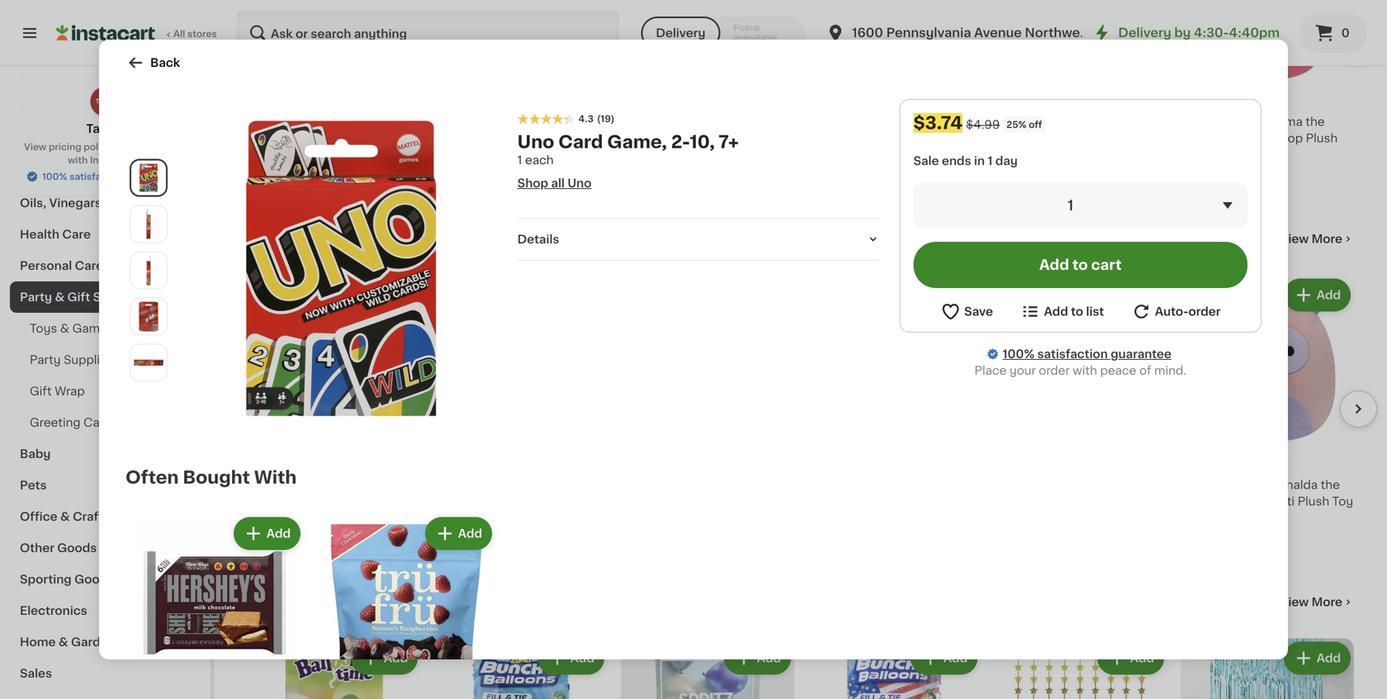 Task type: vqa. For each thing, say whether or not it's contained in the screenshot.
THE HOME & GARDEN
yes



Task type: describe. For each thing, give the bounding box(es) containing it.
view pricing policy. not affiliated with instacart. link
[[13, 140, 197, 167]]

pink inside $ 8 99 $13.99 squishmallows pama the strawberry cake pop plush toy - pink
[[1213, 149, 1238, 161]]

party & gift supplies
[[20, 292, 145, 303]]

wrap
[[55, 386, 85, 397]]

squishmallows ronalda the pink and purple yeti plush toy - pink & purple button
[[1181, 275, 1355, 540]]

electronics
[[20, 605, 87, 617]]

& inside squishmallows ronalda the pink and purple yeti plush toy - pink & purple
[[1217, 513, 1226, 524]]

goods for canned
[[69, 72, 109, 83]]

7+ inside product group
[[376, 479, 389, 491]]

0 horizontal spatial in
[[974, 155, 985, 167]]

squishmallows for cake
[[1181, 116, 1268, 128]]

target
[[86, 123, 124, 135]]

4.3 (19)
[[579, 114, 615, 124]]

star
[[695, 116, 718, 128]]

care for personal care
[[75, 260, 103, 272]]

barbie doll & accessories button
[[808, 0, 981, 159]]

delivery button
[[641, 17, 721, 50]]

office
[[20, 511, 57, 523]]

2 vertical spatial game,
[[305, 479, 343, 491]]

baking essentials link
[[10, 156, 201, 187]]

1600 pennsylvania avenue northwest button
[[826, 10, 1093, 56]]

$3.74 $4.99 25% off
[[914, 114, 1043, 132]]

add to list button
[[1020, 301, 1105, 322]]

household link
[[10, 125, 201, 156]]

- inside squishmallows ronalda the pink and purple yeti plush toy - pink & purple
[[1181, 513, 1186, 524]]

1 vertical spatial supplies
[[64, 354, 114, 366]]

st
[[677, 116, 692, 128]]

office & craft link
[[10, 501, 201, 533]]

(71)
[[682, 151, 699, 160]]

add inside button
[[1040, 258, 1070, 272]]

view inside "view pricing policy. not affiliated with instacart."
[[24, 142, 46, 152]]

view pricing policy. not affiliated with instacart.
[[24, 142, 179, 165]]

$13.99 for cake
[[1223, 100, 1262, 111]]

1 vertical spatial gift
[[30, 386, 52, 397]]

1 vertical spatial uno
[[518, 133, 554, 151]]

$8.99 original price: $13.99 element for ronalda
[[994, 92, 1168, 114]]

4:40pm
[[1230, 27, 1280, 39]]

building
[[621, 133, 668, 144]]

personal care
[[20, 260, 103, 272]]

2 vertical spatial party
[[248, 594, 298, 611]]

enlarge more household uno card game, 2-10, 7+ angle_top (opens in a new tab) image
[[134, 348, 164, 378]]

baby link
[[10, 439, 201, 470]]

service type group
[[641, 17, 806, 50]]

not
[[117, 142, 135, 152]]

often bought with
[[126, 469, 297, 487]]

care for health care
[[62, 229, 91, 240]]

hoth
[[753, 116, 782, 128]]

game
[[520, 116, 555, 128]]

view more for party supplies
[[1281, 597, 1343, 608]]

1 inside field
[[1068, 199, 1074, 213]]

other goods link
[[10, 533, 201, 564]]

0 button
[[1300, 13, 1368, 53]]

25%
[[1007, 120, 1027, 129]]

add to list
[[1044, 306, 1105, 318]]

8 for squishmallows pama the strawberry cake pop plush toy - pink
[[1190, 94, 1202, 112]]

canned
[[20, 72, 67, 83]]

0 vertical spatial supplies
[[93, 292, 145, 303]]

craft
[[73, 511, 104, 523]]

goods for sporting
[[74, 574, 114, 586]]

0 vertical spatial 10,
[[358, 116, 373, 128]]

by
[[1175, 27, 1191, 39]]

enlarge more household uno card game, 2-10, 7+ hero (opens in a new tab) image
[[134, 163, 164, 193]]

2 vertical spatial uno card game, 2-10, 7+
[[248, 479, 389, 491]]

view more link for toys & games
[[1281, 231, 1355, 247]]

with inside "view pricing policy. not affiliated with instacart."
[[68, 156, 88, 165]]

& inside the office & craft link
[[60, 511, 70, 523]]

3
[[257, 458, 269, 475]]

electronics link
[[10, 596, 201, 627]]

sporting
[[20, 574, 72, 586]]

$ 8 99 $13.99 squishmallows ronalda the pink and purple yeti plush toy - pink & purple 11 in
[[994, 94, 1167, 174]]

toy inside $ 8 99 $13.99 squishmallows ronalda the pink and purple yeti plush toy - pink & purple 11 in
[[1146, 133, 1167, 144]]

pets link
[[10, 470, 201, 501]]

100% satisfaction guarantee link
[[1003, 346, 1172, 363]]

avenue
[[975, 27, 1022, 39]]

peace
[[1101, 365, 1137, 377]]

auto-
[[1155, 306, 1189, 318]]

place your order with peace of mind.
[[975, 365, 1187, 377]]

& inside oils, vinegars, & spices link
[[108, 197, 117, 209]]

1 vertical spatial toys & games
[[30, 323, 114, 335]]

0 vertical spatial 2-
[[346, 116, 358, 128]]

of
[[1140, 365, 1152, 377]]

sporting goods link
[[10, 564, 201, 596]]

your
[[1010, 365, 1036, 377]]

1 vertical spatial 100% satisfaction guarantee
[[1003, 349, 1172, 360]]

- inside $ 8 99 $13.99 squishmallows ronalda the pink and purple yeti plush toy - pink & purple 11 in
[[994, 149, 1000, 161]]

& inside barbie doll & accessories button
[[874, 116, 883, 128]]

breakfast link
[[10, 93, 201, 125]]

100% inside button
[[42, 172, 67, 181]]

0 vertical spatial toys & games link
[[248, 229, 379, 249]]

off
[[1029, 120, 1043, 129]]

4.3
[[579, 114, 594, 124]]

policy.
[[84, 142, 115, 152]]

delivery for delivery
[[656, 27, 706, 39]]

0 vertical spatial gift
[[67, 292, 90, 303]]

1 vertical spatial game,
[[607, 133, 667, 151]]

add to cart button
[[914, 242, 1248, 288]]

personal care link
[[10, 250, 201, 282]]

add button inside product group
[[352, 280, 416, 310]]

0 vertical spatial 7+
[[376, 116, 389, 128]]

add inside button
[[1044, 306, 1069, 318]]

0 vertical spatial uno card game, 2-10, 7+
[[248, 116, 389, 128]]

0 vertical spatial (19)
[[597, 114, 615, 124]]

1 vertical spatial toys
[[30, 323, 57, 335]]

add to cart
[[1040, 258, 1122, 272]]

each inside product group
[[254, 511, 277, 520]]

view for toys & games
[[1281, 233, 1309, 245]]

uno inside product group
[[248, 479, 271, 491]]

54
[[434, 512, 447, 521]]

other
[[20, 543, 54, 554]]

99 for squishmallows pama the strawberry cake pop plush toy - pink
[[1204, 95, 1217, 104]]

gift wrap
[[30, 386, 85, 397]]

target logo image
[[90, 86, 121, 117]]

squishmallows inside squishmallows ronalda the pink and purple yeti plush toy - pink & purple
[[1181, 479, 1268, 491]]

(19) button
[[597, 112, 615, 126]]

strawberry
[[1181, 133, 1245, 144]]

ct
[[449, 512, 459, 521]]

back
[[150, 57, 180, 69]]

vinegars,
[[49, 197, 105, 209]]

gift wrap link
[[10, 376, 201, 407]]

0 vertical spatial uno
[[248, 116, 271, 128]]

$13.99 for and
[[1037, 100, 1075, 111]]

enlarge more household uno card game, 2-10, 7+ angle_back (opens in a new tab) image
[[134, 302, 164, 331]]

pennsylvania
[[887, 27, 972, 39]]

phase
[[434, 116, 470, 128]]

view for party supplies
[[1281, 597, 1309, 608]]

health
[[20, 229, 59, 240]]

in inside $ 8 99 $13.99 squishmallows ronalda the pink and purple yeti plush toy - pink & purple 11 in
[[1004, 165, 1013, 174]]

99 for squishmallows ronalda the pink and purple yeti plush toy - pink & purple
[[1017, 95, 1030, 104]]

delivery by 4:30-4:40pm link
[[1092, 23, 1280, 43]]

1 each inside product group
[[248, 511, 277, 520]]

phase 10 card game
[[434, 116, 555, 128]]

$3.74 original price: $4.99 element
[[248, 456, 421, 477]]

doll
[[848, 116, 871, 128]]

yeti inside squishmallows ronalda the pink and purple yeti plush toy - pink & purple
[[1274, 496, 1295, 508]]

breakfast
[[20, 103, 77, 115]]

0 vertical spatial toys
[[248, 230, 292, 248]]

all stores
[[173, 29, 217, 38]]

0 horizontal spatial games
[[72, 323, 114, 335]]

oils,
[[20, 197, 46, 209]]

sales
[[20, 668, 52, 680]]

1 vertical spatial toys & games link
[[10, 313, 201, 344]]

pets
[[20, 480, 47, 491]]

office & craft
[[20, 511, 104, 523]]

day
[[996, 155, 1018, 167]]



Task type: locate. For each thing, give the bounding box(es) containing it.
1 horizontal spatial $
[[1184, 95, 1190, 104]]

order
[[1189, 306, 1221, 318], [1039, 365, 1070, 377]]

product group
[[248, 275, 421, 522], [808, 275, 981, 522], [994, 275, 1168, 522], [1181, 275, 1355, 540], [126, 514, 304, 700], [317, 514, 496, 700], [248, 639, 421, 700], [434, 639, 608, 700], [621, 639, 795, 700], [808, 639, 981, 700], [994, 639, 1168, 700], [1181, 639, 1355, 700]]

1 horizontal spatial -
[[1181, 513, 1186, 524]]

0 vertical spatial view
[[24, 142, 46, 152]]

list
[[1087, 306, 1105, 318]]

$8.99 original price: $13.99 element up squishmallows ronalda the pink and purple yeti plush toy - pink & purple
[[1181, 456, 1355, 477]]

lego at-st star wars hoth building set
[[621, 116, 782, 144]]

$8.99 original price: $13.99 element up off
[[994, 92, 1168, 114]]

to for cart
[[1073, 258, 1088, 272]]

delivery for delivery by 4:30-4:40pm
[[1119, 27, 1172, 39]]

ronalda inside squishmallows ronalda the pink and purple yeti plush toy - pink & purple
[[1271, 479, 1318, 491]]

pink
[[994, 133, 1019, 144], [1003, 149, 1027, 161], [1213, 149, 1238, 161], [1181, 496, 1206, 508], [1189, 513, 1214, 524]]

to for list
[[1071, 306, 1084, 318]]

goods
[[69, 72, 109, 83], [57, 543, 97, 554], [74, 574, 114, 586]]

game,
[[305, 116, 343, 128], [607, 133, 667, 151], [305, 479, 343, 491]]

1 horizontal spatial toy
[[1181, 149, 1202, 161]]

0 horizontal spatial delivery
[[656, 27, 706, 39]]

$8.99 original price: $13.99 element
[[994, 92, 1168, 114], [1181, 92, 1355, 114], [1181, 456, 1355, 477]]

in left 11
[[974, 155, 985, 167]]

gift left wrap
[[30, 386, 52, 397]]

care up party & gift supplies
[[75, 260, 103, 272]]

0 vertical spatial party supplies link
[[10, 344, 201, 376]]

with
[[254, 469, 297, 487]]

all stores link
[[56, 10, 218, 56]]

1 vertical spatial (19)
[[309, 134, 326, 143]]

2 vertical spatial supplies
[[302, 594, 381, 611]]

auto-order
[[1155, 306, 1221, 318]]

baby
[[20, 448, 51, 460]]

pricing
[[49, 142, 81, 152]]

1 horizontal spatial (19)
[[597, 114, 615, 124]]

0 vertical spatial game,
[[305, 116, 343, 128]]

delivery by 4:30-4:40pm
[[1119, 27, 1280, 39]]

0 horizontal spatial order
[[1039, 365, 1070, 377]]

100% up your
[[1003, 349, 1035, 360]]

enlarge more household uno card game, 2-10, 7+ angle_right (opens in a new tab) image
[[134, 255, 164, 285]]

1 horizontal spatial satisfaction
[[1038, 349, 1108, 360]]

1 horizontal spatial with
[[1073, 365, 1098, 377]]

essentials
[[64, 166, 124, 178]]

1 more from the top
[[1312, 233, 1343, 245]]

$ up strawberry
[[1184, 95, 1190, 104]]

in
[[974, 155, 985, 167], [1004, 165, 1013, 174]]

99 inside $ 8 99 $13.99 squishmallows ronalda the pink and purple yeti plush toy - pink & purple 11 in
[[1017, 95, 1030, 104]]

order inside button
[[1189, 306, 1221, 318]]

satisfaction inside button
[[70, 172, 125, 181]]

1 vertical spatial uno card game, 2-10, 7+
[[518, 133, 739, 151]]

1 vertical spatial games
[[72, 323, 114, 335]]

0 vertical spatial to
[[1073, 258, 1088, 272]]

0 horizontal spatial toy
[[1146, 133, 1167, 144]]

0 horizontal spatial $4.99
[[288, 463, 322, 475]]

instacart.
[[90, 156, 135, 165]]

item carousel region containing add
[[102, 508, 1285, 700]]

$ for squishmallows ronalda the pink and purple yeti plush toy - pink & purple
[[998, 95, 1004, 104]]

100% satisfaction guarantee down instacart.
[[42, 172, 175, 181]]

0 horizontal spatial party supplies link
[[10, 344, 201, 376]]

1 vertical spatial view
[[1281, 233, 1309, 245]]

toys & games
[[248, 230, 379, 248], [30, 323, 114, 335]]

8 up strawberry
[[1190, 94, 1202, 112]]

the inside squishmallows ronalda the pink and purple yeti plush toy - pink & purple
[[1321, 479, 1340, 491]]

$3.74
[[914, 114, 963, 132]]

goods up target logo
[[69, 72, 109, 83]]

2 $13.99 from the left
[[1223, 100, 1262, 111]]

guarantee up of
[[1111, 349, 1172, 360]]

home & garden link
[[10, 627, 201, 658]]

1 vertical spatial goods
[[57, 543, 97, 554]]

care down vinegars,
[[62, 229, 91, 240]]

0 vertical spatial more
[[1312, 233, 1343, 245]]

2 horizontal spatial -
[[1205, 149, 1210, 161]]

0 horizontal spatial toys
[[30, 323, 57, 335]]

more household uno card game, 2-10, 7+ hero image
[[185, 112, 498, 425]]

goods up electronics link at the left
[[74, 574, 114, 586]]

plush
[[1111, 133, 1143, 144], [1306, 133, 1338, 144], [1298, 496, 1330, 508]]

0 horizontal spatial toys & games
[[30, 323, 114, 335]]

1 vertical spatial 10,
[[690, 133, 715, 151]]

10,
[[358, 116, 373, 128], [690, 133, 715, 151], [358, 479, 373, 491]]

1 view more from the top
[[1281, 233, 1343, 245]]

$ inside $ 8 99 $13.99 squishmallows ronalda the pink and purple yeti plush toy - pink & purple 11 in
[[998, 95, 1004, 104]]

99 inside $ 8 99 $13.99 squishmallows pama the strawberry cake pop plush toy - pink
[[1204, 95, 1217, 104]]

0 horizontal spatial yeti
[[1087, 133, 1108, 144]]

100% down pricing
[[42, 172, 67, 181]]

enlarge more household uno card game, 2-10, 7+ angle_left (opens in a new tab) image
[[134, 209, 164, 239]]

1 horizontal spatial 99
[[1204, 95, 1217, 104]]

1 vertical spatial view more
[[1281, 597, 1343, 608]]

1 vertical spatial order
[[1039, 365, 1070, 377]]

1 vertical spatial party supplies
[[248, 594, 381, 611]]

plush inside $ 8 99 $13.99 squishmallows pama the strawberry cake pop plush toy - pink
[[1306, 133, 1338, 144]]

purple
[[1047, 133, 1084, 144], [1042, 149, 1080, 161], [1233, 496, 1271, 508], [1229, 513, 1266, 524]]

goods for other
[[57, 543, 97, 554]]

1 horizontal spatial guarantee
[[1111, 349, 1172, 360]]

1 vertical spatial with
[[1073, 365, 1098, 377]]

0 vertical spatial party supplies
[[30, 354, 114, 366]]

affiliated
[[137, 142, 179, 152]]

yeti
[[1087, 133, 1108, 144], [1274, 496, 1295, 508]]

0 vertical spatial view more
[[1281, 233, 1343, 245]]

0 horizontal spatial toys & games link
[[10, 313, 201, 344]]

party supplies link
[[10, 344, 201, 376], [248, 593, 381, 612]]

0 vertical spatial goods
[[69, 72, 109, 83]]

1 horizontal spatial delivery
[[1119, 27, 1172, 39]]

$ for squishmallows pama the strawberry cake pop plush toy - pink
[[1184, 95, 1190, 104]]

to inside button
[[1073, 258, 1088, 272]]

& inside party & gift supplies link
[[55, 292, 65, 303]]

0 horizontal spatial $
[[998, 95, 1004, 104]]

0 vertical spatial $4.99
[[966, 119, 1000, 131]]

100% satisfaction guarantee up place your order with peace of mind.
[[1003, 349, 1172, 360]]

the inside $ 8 99 $13.99 squishmallows ronalda the pink and purple yeti plush toy - pink & purple 11 in
[[1135, 116, 1154, 128]]

ronalda inside $ 8 99 $13.99 squishmallows ronalda the pink and purple yeti plush toy - pink & purple 11 in
[[1084, 116, 1132, 128]]

1 vertical spatial to
[[1071, 306, 1084, 318]]

8 for squishmallows ronalda the pink and purple yeti plush toy - pink & purple
[[1004, 94, 1016, 112]]

item carousel region containing 8
[[248, 0, 1378, 203]]

more for party supplies
[[1312, 597, 1343, 608]]

0 horizontal spatial 100%
[[42, 172, 67, 181]]

sale ends in 1 day
[[914, 155, 1018, 167]]

plush inside squishmallows ronalda the pink and purple yeti plush toy - pink & purple
[[1298, 496, 1330, 508]]

0 horizontal spatial $13.99
[[1037, 100, 1075, 111]]

the inside $ 8 99 $13.99 squishmallows pama the strawberry cake pop plush toy - pink
[[1306, 116, 1325, 128]]

2 more from the top
[[1312, 597, 1343, 608]]

0 horizontal spatial 8
[[1004, 94, 1016, 112]]

11
[[994, 165, 1002, 174]]

1 horizontal spatial party supplies link
[[248, 593, 381, 612]]

1 vertical spatial view more link
[[1281, 594, 1355, 611]]

often
[[126, 469, 179, 487]]

&
[[112, 72, 122, 83], [874, 116, 883, 128], [1030, 149, 1039, 161], [108, 197, 117, 209], [296, 230, 310, 248], [55, 292, 65, 303], [60, 323, 69, 335], [60, 511, 70, 523], [1217, 513, 1226, 524], [59, 637, 68, 648]]

card
[[274, 116, 302, 128], [489, 116, 517, 128], [559, 133, 603, 151], [274, 479, 302, 491]]

& inside canned goods & soups link
[[112, 72, 122, 83]]

$13.99 up off
[[1037, 100, 1075, 111]]

100% satisfaction guarantee inside button
[[42, 172, 175, 181]]

0 horizontal spatial and
[[1022, 133, 1044, 144]]

1 $ from the left
[[998, 95, 1004, 104]]

1 horizontal spatial order
[[1189, 306, 1221, 318]]

1 horizontal spatial and
[[1209, 496, 1230, 508]]

plush inside $ 8 99 $13.99 squishmallows ronalda the pink and purple yeti plush toy - pink & purple 11 in
[[1111, 133, 1143, 144]]

0 vertical spatial toys & games
[[248, 230, 379, 248]]

100%
[[42, 172, 67, 181], [1003, 349, 1035, 360]]

1 vertical spatial 2-
[[671, 133, 690, 151]]

to inside button
[[1071, 306, 1084, 318]]

the for pama
[[1306, 116, 1325, 128]]

7+ down $3.74 original price: $4.99 element
[[376, 479, 389, 491]]

pop
[[1280, 133, 1303, 144]]

shop all uno
[[518, 178, 592, 189]]

details button
[[518, 231, 880, 248]]

satisfaction down instacart.
[[70, 172, 125, 181]]

1 field
[[914, 183, 1248, 229]]

mind.
[[1155, 365, 1187, 377]]

with up baking essentials
[[68, 156, 88, 165]]

0 vertical spatial games
[[315, 230, 379, 248]]

- inside $ 8 99 $13.99 squishmallows pama the strawberry cake pop plush toy - pink
[[1205, 149, 1210, 161]]

health care
[[20, 229, 91, 240]]

1 horizontal spatial $13.99
[[1223, 100, 1262, 111]]

1 vertical spatial care
[[75, 260, 103, 272]]

2 99 from the left
[[1204, 95, 1217, 104]]

$13.99 up the 'cake'
[[1223, 100, 1262, 111]]

more
[[1312, 233, 1343, 245], [1312, 597, 1343, 608]]

0 vertical spatial guarantee
[[127, 172, 175, 181]]

$ up the $3.74 $4.99 25% off
[[998, 95, 1004, 104]]

0 vertical spatial order
[[1189, 306, 1221, 318]]

toy inside $ 8 99 $13.99 squishmallows pama the strawberry cake pop plush toy - pink
[[1181, 149, 1202, 161]]

sporting goods
[[20, 574, 114, 586]]

1 vertical spatial party
[[30, 354, 61, 366]]

item carousel region containing 3
[[248, 269, 1378, 566]]

$8.99 original price: $13.99 element up the pama
[[1181, 92, 1355, 114]]

care inside 'link'
[[62, 229, 91, 240]]

the for ronalda
[[1135, 116, 1154, 128]]

1 horizontal spatial ronalda
[[1271, 479, 1318, 491]]

2 vertical spatial toy
[[1333, 496, 1354, 508]]

gift down personal care
[[67, 292, 90, 303]]

1 vertical spatial guarantee
[[1111, 349, 1172, 360]]

0 horizontal spatial 100% satisfaction guarantee
[[42, 172, 175, 181]]

1 horizontal spatial toys & games
[[248, 230, 379, 248]]

all
[[173, 29, 185, 38]]

1 horizontal spatial party supplies
[[248, 594, 381, 611]]

2 view more link from the top
[[1281, 594, 1355, 611]]

$4.99 right 3
[[288, 463, 322, 475]]

99
[[1017, 95, 1030, 104], [1204, 95, 1217, 104]]

2 vertical spatial 2-
[[346, 479, 358, 491]]

wars
[[721, 116, 750, 128]]

1600
[[852, 27, 884, 39]]

canned goods & soups link
[[10, 62, 201, 93]]

instacart logo image
[[56, 23, 155, 43]]

2 horizontal spatial toy
[[1333, 496, 1354, 508]]

2 8 from the left
[[1190, 94, 1202, 112]]

54 ct button
[[434, 275, 608, 523]]

care
[[62, 229, 91, 240], [75, 260, 103, 272]]

guarantee up the spices
[[127, 172, 175, 181]]

$4.99 left 25%
[[966, 119, 1000, 131]]

(19)
[[597, 114, 615, 124], [309, 134, 326, 143]]

7+ down "wars"
[[719, 133, 739, 151]]

0 vertical spatial 100%
[[42, 172, 67, 181]]

yeti inside $ 8 99 $13.99 squishmallows ronalda the pink and purple yeti plush toy - pink & purple 11 in
[[1087, 133, 1108, 144]]

uno
[[248, 116, 271, 128], [518, 133, 554, 151], [248, 479, 271, 491]]

0 vertical spatial 100% satisfaction guarantee
[[42, 172, 175, 181]]

add
[[1040, 258, 1070, 272], [384, 289, 408, 301], [944, 289, 968, 301], [1131, 289, 1155, 301], [1317, 289, 1341, 301], [1044, 306, 1069, 318], [267, 528, 291, 540], [458, 528, 482, 540], [384, 653, 408, 664], [571, 653, 595, 664], [757, 653, 781, 664], [944, 653, 968, 664], [1131, 653, 1155, 664], [1317, 653, 1341, 664]]

stores
[[187, 29, 217, 38]]

toy inside squishmallows ronalda the pink and purple yeti plush toy - pink & purple
[[1333, 496, 1354, 508]]

and inside $ 8 99 $13.99 squishmallows ronalda the pink and purple yeti plush toy - pink & purple 11 in
[[1022, 133, 1044, 144]]

party for party & gift supplies link
[[20, 292, 52, 303]]

satisfaction up place your order with peace of mind.
[[1038, 349, 1108, 360]]

& inside home & garden link
[[59, 637, 68, 648]]

greeting
[[30, 417, 81, 429]]

0 vertical spatial toy
[[1146, 133, 1167, 144]]

greeting cards
[[30, 417, 118, 429]]

& inside $ 8 99 $13.99 squishmallows ronalda the pink and purple yeti plush toy - pink & purple 11 in
[[1030, 149, 1039, 161]]

0 vertical spatial satisfaction
[[70, 172, 125, 181]]

product group containing 3
[[248, 275, 421, 522]]

uno
[[568, 178, 592, 189]]

1 horizontal spatial 100%
[[1003, 349, 1035, 360]]

2- inside product group
[[346, 479, 358, 491]]

0 vertical spatial care
[[62, 229, 91, 240]]

barbie
[[808, 116, 845, 128]]

0 horizontal spatial guarantee
[[127, 172, 175, 181]]

health care link
[[10, 219, 201, 250]]

1 99 from the left
[[1017, 95, 1030, 104]]

1 horizontal spatial 100% satisfaction guarantee
[[1003, 349, 1172, 360]]

cake
[[1248, 133, 1278, 144]]

guarantee inside button
[[127, 172, 175, 181]]

view more link for party supplies
[[1281, 594, 1355, 611]]

party supplies
[[30, 354, 114, 366], [248, 594, 381, 611]]

None search field
[[236, 10, 620, 56]]

$15.99 original price: $26.99 element
[[808, 92, 981, 114]]

baking
[[20, 166, 61, 178]]

1 horizontal spatial games
[[315, 230, 379, 248]]

7+ left phase
[[376, 116, 389, 128]]

more for toys & games
[[1312, 233, 1343, 245]]

details
[[518, 234, 560, 245]]

at-
[[658, 116, 677, 128]]

satisfaction
[[70, 172, 125, 181], [1038, 349, 1108, 360]]

0 vertical spatial with
[[68, 156, 88, 165]]

1 inside product group
[[248, 511, 252, 520]]

sale
[[914, 155, 939, 167]]

$8.99 original price: $13.99 element for pama
[[1181, 92, 1355, 114]]

squishmallows inside $ 8 99 $13.99 squishmallows ronalda the pink and purple yeti plush toy - pink & purple 11 in
[[994, 116, 1081, 128]]

to left list
[[1071, 306, 1084, 318]]

in right 11
[[1004, 165, 1013, 174]]

2 view more from the top
[[1281, 597, 1343, 608]]

$ inside $ 8 99 $13.99 squishmallows pama the strawberry cake pop plush toy - pink
[[1184, 95, 1190, 104]]

1 vertical spatial and
[[1209, 496, 1230, 508]]

99 up 25%
[[1017, 95, 1030, 104]]

northwest
[[1025, 27, 1093, 39]]

auto-order button
[[1131, 301, 1221, 322]]

1 8 from the left
[[1004, 94, 1016, 112]]

place
[[975, 365, 1007, 377]]

gift
[[67, 292, 90, 303], [30, 386, 52, 397]]

2 vertical spatial goods
[[74, 574, 114, 586]]

to left the cart
[[1073, 258, 1088, 272]]

0 horizontal spatial gift
[[30, 386, 52, 397]]

$4.99 inside the $3.74 $4.99 25% off
[[966, 119, 1000, 131]]

soups
[[124, 72, 162, 83]]

party for topmost party supplies link
[[30, 354, 61, 366]]

and
[[1022, 133, 1044, 144], [1209, 496, 1230, 508]]

1 vertical spatial party supplies link
[[248, 593, 381, 612]]

the
[[1135, 116, 1154, 128], [1306, 116, 1325, 128], [1321, 479, 1340, 491]]

1 vertical spatial satisfaction
[[1038, 349, 1108, 360]]

cards
[[83, 417, 118, 429]]

delivery
[[1119, 27, 1172, 39], [656, 27, 706, 39]]

to
[[1073, 258, 1088, 272], [1071, 306, 1084, 318]]

with down 100% satisfaction guarantee link
[[1073, 365, 1098, 377]]

and inside squishmallows ronalda the pink and purple yeti plush toy - pink & purple
[[1209, 496, 1230, 508]]

0 vertical spatial and
[[1022, 133, 1044, 144]]

1 vertical spatial yeti
[[1274, 496, 1295, 508]]

1 horizontal spatial toys
[[248, 230, 292, 248]]

spices
[[120, 197, 161, 209]]

squishmallows for and
[[994, 116, 1081, 128]]

8 inside $ 8 99 $13.99 squishmallows ronalda the pink and purple yeti plush toy - pink & purple 11 in
[[1004, 94, 1016, 112]]

bought
[[183, 469, 250, 487]]

view more
[[1281, 233, 1343, 245], [1281, 597, 1343, 608]]

2 vertical spatial uno
[[248, 479, 271, 491]]

party inside party & gift supplies link
[[20, 292, 52, 303]]

delivery inside button
[[656, 27, 706, 39]]

goods up sporting goods
[[57, 543, 97, 554]]

1 view more link from the top
[[1281, 231, 1355, 247]]

squishmallows inside $ 8 99 $13.99 squishmallows pama the strawberry cake pop plush toy - pink
[[1181, 116, 1268, 128]]

1 vertical spatial 7+
[[719, 133, 739, 151]]

99 up strawberry
[[1204, 95, 1217, 104]]

$13.99 inside $ 8 99 $13.99 squishmallows ronalda the pink and purple yeti plush toy - pink & purple 11 in
[[1037, 100, 1075, 111]]

$4.49 original price: $5.99 element
[[434, 92, 608, 114]]

0 horizontal spatial -
[[994, 149, 1000, 161]]

1 vertical spatial more
[[1312, 597, 1343, 608]]

save
[[965, 306, 994, 318]]

oils, vinegars, & spices link
[[10, 187, 201, 219]]

1 $13.99 from the left
[[1037, 100, 1075, 111]]

1 vertical spatial toy
[[1181, 149, 1202, 161]]

view more for toys & games
[[1281, 233, 1343, 245]]

8 inside $ 8 99 $13.99 squishmallows pama the strawberry cake pop plush toy - pink
[[1190, 94, 1202, 112]]

1 horizontal spatial gift
[[67, 292, 90, 303]]

$13.99 inside $ 8 99 $13.99 squishmallows pama the strawberry cake pop plush toy - pink
[[1223, 100, 1262, 111]]

item carousel region
[[248, 0, 1378, 203], [248, 269, 1378, 566], [102, 508, 1285, 700]]

1 horizontal spatial $4.99
[[966, 119, 1000, 131]]

target link
[[86, 86, 124, 137]]

1 vertical spatial 100%
[[1003, 349, 1035, 360]]

cart
[[1092, 258, 1122, 272]]

8 up 25%
[[1004, 94, 1016, 112]]

10, inside product group
[[358, 479, 373, 491]]

2 $ from the left
[[1184, 95, 1190, 104]]



